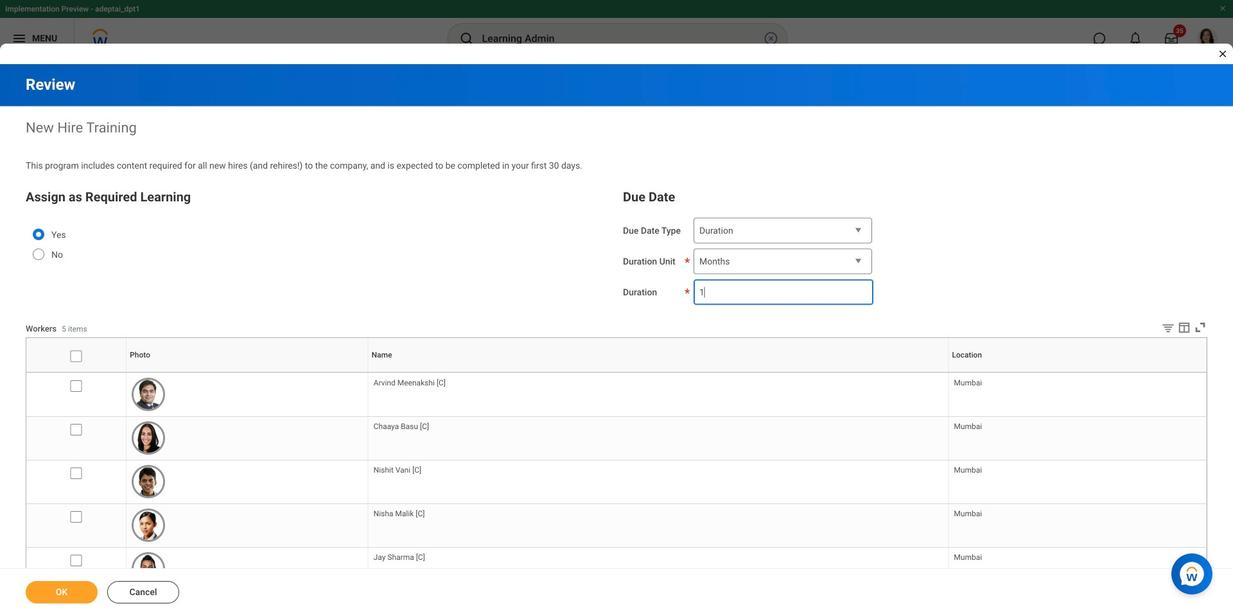 Task type: describe. For each thing, give the bounding box(es) containing it.
arvind meenakshi [c] element
[[374, 376, 446, 388]]

1 group from the left
[[26, 187, 610, 277]]

row element
[[26, 338, 1209, 373]]

employee's photo (nishit vani [c]) image
[[132, 466, 165, 499]]

mumbai element for jay sharma [c] element
[[954, 551, 982, 563]]

workday assistant region
[[1172, 549, 1218, 595]]

mumbai element for arvind meenakshi [c] element
[[954, 376, 982, 388]]

2 group from the left
[[623, 187, 1208, 306]]

click to view/edit grid preferences image
[[1177, 321, 1191, 335]]

mumbai element for chaaya basu [c] element
[[954, 420, 982, 432]]

close review image
[[1218, 49, 1228, 59]]

fullscreen image
[[1193, 321, 1208, 335]]

close environment banner image
[[1219, 4, 1227, 12]]

search image
[[459, 31, 474, 46]]

employee's photo (arvind meenakshi [c]) image
[[132, 378, 165, 412]]



Task type: locate. For each thing, give the bounding box(es) containing it.
nisha malik [c] element
[[374, 507, 425, 519]]

group
[[26, 187, 610, 277], [623, 187, 1208, 306]]

select to filter grid data image
[[1161, 322, 1175, 335]]

main content
[[0, 64, 1233, 616]]

dialog
[[0, 0, 1233, 616]]

3 mumbai element from the top
[[954, 464, 982, 475]]

1 mumbai element from the top
[[954, 376, 982, 388]]

4 mumbai element from the top
[[954, 507, 982, 519]]

notifications large image
[[1129, 32, 1142, 45]]

mumbai element
[[954, 376, 982, 388], [954, 420, 982, 432], [954, 464, 982, 475], [954, 507, 982, 519], [954, 551, 982, 563]]

chaaya basu [c] element
[[374, 420, 429, 432]]

profile logan mcneil element
[[1190, 24, 1226, 53]]

2 mumbai element from the top
[[954, 420, 982, 432]]

0 horizontal spatial group
[[26, 187, 610, 277]]

1 horizontal spatial group
[[623, 187, 1208, 306]]

employee's photo (nisha malik [c]) image
[[132, 509, 165, 543]]

toolbar
[[1152, 321, 1208, 338]]

banner
[[0, 0, 1233, 59]]

column header
[[26, 373, 126, 374]]

mumbai element for nisha malik [c] element
[[954, 507, 982, 519]]

jay sharma [c] element
[[374, 551, 425, 563]]

employee's photo (chaaya basu [c]) image
[[132, 422, 165, 455]]

5 mumbai element from the top
[[954, 551, 982, 563]]

nishit vani [c] element
[[374, 464, 422, 475]]

x circle image
[[763, 31, 779, 46]]

None text field
[[694, 280, 874, 306]]

inbox large image
[[1165, 32, 1178, 45]]



Task type: vqa. For each thing, say whether or not it's contained in the screenshot.
Navigation pane region
no



